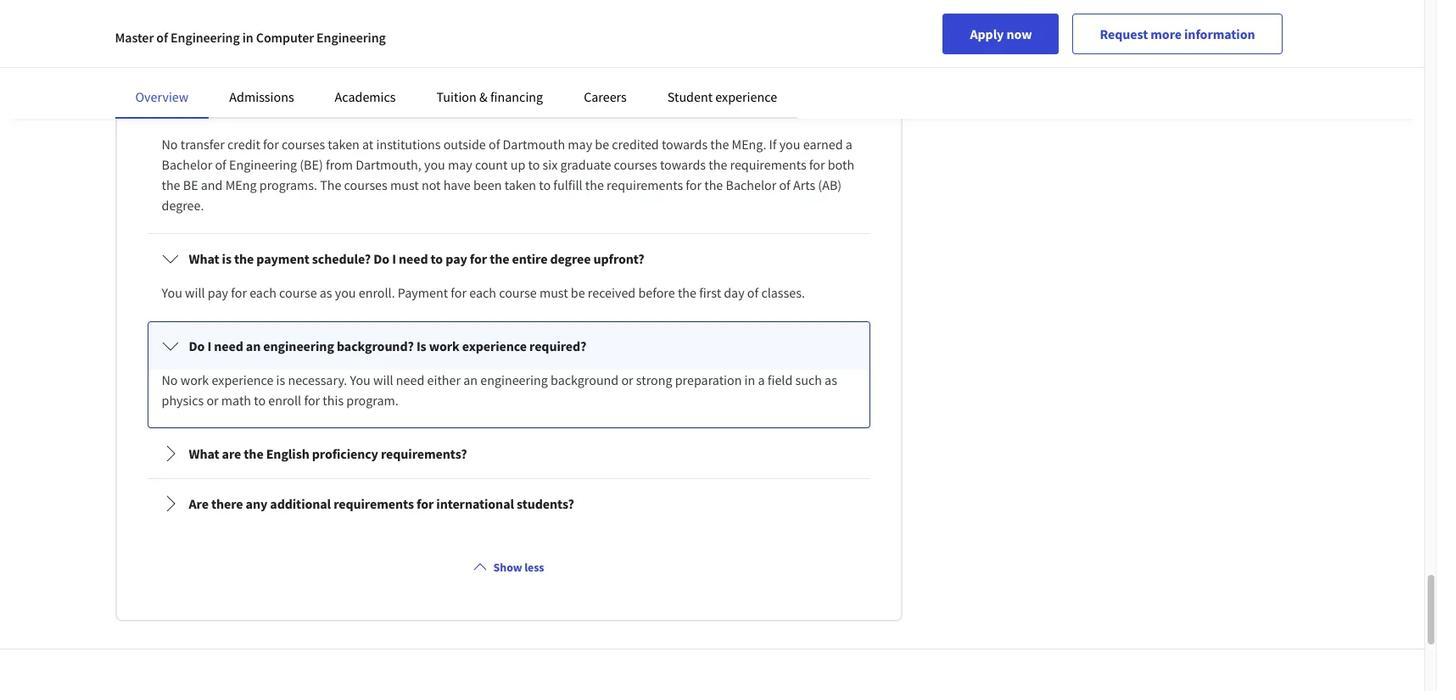 Task type: vqa. For each thing, say whether or not it's contained in the screenshot.
left 'Atlassian'
no



Task type: describe. For each thing, give the bounding box(es) containing it.
preparation
[[675, 372, 742, 389]]

background?
[[337, 338, 414, 355]]

up
[[511, 156, 526, 173]]

2 horizontal spatial requirements
[[730, 156, 807, 173]]

1 horizontal spatial do
[[374, 250, 390, 267]]

a inside yes. the application fee is $50 usd. if you apply before the priority application deadline, the application fee will be automatically waived. other applicants may be eligible for a fee waiver after the priority deadline. please talk to your enrollment advisor to find out if you are eligible.
[[493, 28, 500, 45]]

fulfill
[[554, 177, 583, 193]]

now
[[1007, 25, 1032, 42]]

is inside no work experience is necessary. you will need either an engineering background or strong preparation in a field such as physics or math to enroll for this program.
[[276, 372, 285, 389]]

you inside no work experience is necessary. you will need either an engineering background or strong preparation in a field such as physics or math to enroll for this program.
[[350, 372, 371, 389]]

0 horizontal spatial courses
[[282, 136, 325, 153]]

tuition & financing
[[437, 88, 543, 105]]

i for engineering
[[207, 338, 211, 355]]

and
[[201, 177, 223, 193]]

less
[[525, 560, 544, 575]]

must inside no transfer credit for courses taken at institutions outside of dartmouth may be credited towards the meng. if you earned a bachelor of engineering (be) from dartmouth, you may count up to six graduate courses towards the requirements for both the be and meng programs. the courses must not have been taken to fulfill the requirements for the bachelor of arts (ab) degree.
[[390, 177, 419, 193]]

english
[[266, 446, 309, 463]]

any
[[246, 496, 268, 513]]

you left apply
[[372, 8, 393, 25]]

what is the payment schedule? do i need to pay for the entire degree upfront?
[[189, 250, 645, 267]]

computer
[[256, 29, 314, 46]]

0 vertical spatial experience
[[716, 88, 777, 105]]

required?
[[530, 338, 587, 355]]

careers
[[584, 88, 627, 105]]

for inside no work experience is necessary. you will need either an engineering background or strong preparation in a field such as physics or math to enroll for this program.
[[304, 392, 320, 409]]

credits
[[271, 102, 311, 119]]

you will pay for each course as you enroll. payment for each course must be received before the first day of classes.
[[162, 284, 805, 301]]

1 horizontal spatial courses
[[344, 177, 388, 193]]

1 application from the left
[[210, 8, 274, 25]]

(ab)
[[818, 177, 842, 193]]

for inside dropdown button
[[417, 496, 434, 513]]

engineering down usd.
[[317, 29, 386, 46]]

degree.
[[162, 197, 204, 214]]

into
[[314, 102, 338, 119]]

you left enroll.
[[335, 284, 356, 301]]

either
[[427, 372, 461, 389]]

show
[[494, 560, 522, 575]]

&
[[479, 88, 488, 105]]

day
[[724, 284, 745, 301]]

the inside dropdown button
[[340, 102, 360, 119]]

$50
[[309, 8, 329, 25]]

payment
[[398, 284, 448, 301]]

1 vertical spatial need
[[214, 338, 243, 355]]

1 each from the left
[[250, 284, 277, 301]]

this
[[323, 392, 344, 409]]

field
[[768, 372, 793, 389]]

0 horizontal spatial or
[[207, 392, 219, 409]]

the inside yes. the application fee is $50 usd. if you apply before the priority application deadline, the application fee will be automatically waived. other applicants may be eligible for a fee waiver after the priority deadline. please talk to your enrollment advisor to find out if you are eligible.
[[186, 8, 207, 25]]

are there any additional requirements for international students? button
[[148, 480, 869, 528]]

can
[[189, 102, 211, 119]]

can i transfer credits into the program? button
[[148, 87, 869, 134]]

to inside dropdown button
[[431, 250, 443, 267]]

apply now
[[970, 25, 1032, 42]]

1 horizontal spatial before
[[639, 284, 675, 301]]

will inside yes. the application fee is $50 usd. if you apply before the priority application deadline, the application fee will be automatically waived. other applicants may be eligible for a fee waiver after the priority deadline. please talk to your enrollment advisor to find out if you are eligible.
[[767, 8, 787, 25]]

talk
[[753, 28, 774, 45]]

1 horizontal spatial fee
[[502, 28, 520, 45]]

1 horizontal spatial bachelor
[[726, 177, 777, 193]]

1 vertical spatial i
[[392, 250, 396, 267]]

both
[[828, 156, 855, 173]]

arts
[[793, 177, 816, 193]]

degree
[[550, 250, 591, 267]]

automatically
[[162, 28, 240, 45]]

an inside dropdown button
[[246, 338, 261, 355]]

request more information button
[[1073, 14, 1283, 54]]

0 vertical spatial in
[[242, 29, 253, 46]]

2 vertical spatial may
[[448, 156, 473, 173]]

institutions
[[376, 136, 441, 153]]

0 vertical spatial priority
[[491, 8, 533, 25]]

2 horizontal spatial courses
[[614, 156, 657, 173]]

math
[[221, 392, 251, 409]]

engineering inside the do i need an engineering background? is work experience required? dropdown button
[[263, 338, 334, 355]]

pay inside dropdown button
[[446, 250, 467, 267]]

upfront?
[[594, 250, 645, 267]]

credit
[[227, 136, 260, 153]]

i for into
[[214, 102, 218, 119]]

as inside no work experience is necessary. you will need either an engineering background or strong preparation in a field such as physics or math to enroll for this program.
[[825, 372, 837, 389]]

2 application from the left
[[536, 8, 600, 25]]

to down six
[[539, 177, 551, 193]]

your
[[791, 28, 817, 45]]

0 horizontal spatial will
[[185, 284, 205, 301]]

2 horizontal spatial fee
[[747, 8, 764, 25]]

are inside dropdown button
[[222, 446, 241, 463]]

be left received
[[571, 284, 585, 301]]

no for no work experience is necessary. you will need either an engineering background or strong preparation in a field such as physics or math to enroll for this program.
[[162, 372, 178, 389]]

international
[[436, 496, 514, 513]]

no work experience is necessary. you will need either an engineering background or strong preparation in a field such as physics or math to enroll for this program.
[[162, 372, 837, 409]]

overview link
[[135, 88, 189, 105]]

apply
[[396, 8, 428, 25]]

0 horizontal spatial taken
[[328, 136, 360, 153]]

you up not
[[424, 156, 445, 173]]

are
[[189, 496, 209, 513]]

proficiency
[[312, 446, 378, 463]]

students?
[[517, 496, 574, 513]]

student
[[668, 88, 713, 105]]

physics
[[162, 392, 204, 409]]

from
[[326, 156, 353, 173]]

master of engineering in computer engineering
[[115, 29, 386, 46]]

1 vertical spatial must
[[540, 284, 568, 301]]

in inside no work experience is necessary. you will need either an engineering background or strong preparation in a field such as physics or math to enroll for this program.
[[745, 372, 756, 389]]

dartmouth,
[[356, 156, 422, 173]]

usd.
[[332, 8, 359, 25]]

2 each from the left
[[469, 284, 496, 301]]

an inside no work experience is necessary. you will need either an engineering background or strong preparation in a field such as physics or math to enroll for this program.
[[464, 372, 478, 389]]

are inside yes. the application fee is $50 usd. if you apply before the priority application deadline, the application fee will be automatically waived. other applicants may be eligible for a fee waiver after the priority deadline. please talk to your enrollment advisor to find out if you are eligible.
[[367, 48, 385, 65]]

be inside no transfer credit for courses taken at institutions outside of dartmouth may be credited towards the meng. if you earned a bachelor of engineering (be) from dartmouth, you may count up to six graduate courses towards the requirements for both the be and meng programs. the courses must not have been taken to fulfill the requirements for the bachelor of arts (ab) degree.
[[595, 136, 609, 153]]

graduate
[[561, 156, 611, 173]]

outside
[[444, 136, 486, 153]]

requirements?
[[381, 446, 467, 463]]

0 vertical spatial or
[[622, 372, 634, 389]]

program.
[[346, 392, 399, 409]]

engineering inside no transfer credit for courses taken at institutions outside of dartmouth may be credited towards the meng. if you earned a bachelor of engineering (be) from dartmouth, you may count up to six graduate courses towards the requirements for both the be and meng programs. the courses must not have been taken to fulfill the requirements for the bachelor of arts (ab) degree.
[[229, 156, 297, 173]]

background
[[551, 372, 619, 389]]

yes.
[[162, 8, 183, 25]]

strong
[[636, 372, 673, 389]]

transfer inside dropdown button
[[221, 102, 268, 119]]

academics link
[[335, 88, 396, 105]]

been
[[474, 177, 502, 193]]

enroll
[[268, 392, 301, 409]]

to inside no work experience is necessary. you will need either an engineering background or strong preparation in a field such as physics or math to enroll for this program.
[[254, 392, 266, 409]]

classes.
[[762, 284, 805, 301]]

schedule?
[[312, 250, 371, 267]]

a inside no work experience is necessary. you will need either an engineering background or strong preparation in a field such as physics or math to enroll for this program.
[[758, 372, 765, 389]]

request more information
[[1100, 25, 1256, 42]]

other
[[289, 28, 321, 45]]

may inside yes. the application fee is $50 usd. if you apply before the priority application deadline, the application fee will be automatically waived. other applicants may be eligible for a fee waiver after the priority deadline. please talk to your enrollment advisor to find out if you are eligible.
[[386, 28, 410, 45]]

1 horizontal spatial requirements
[[607, 177, 683, 193]]

after
[[563, 28, 589, 45]]

work inside no work experience is necessary. you will need either an engineering background or strong preparation in a field such as physics or math to enroll for this program.
[[181, 372, 209, 389]]

you left earned
[[780, 136, 801, 153]]

1 vertical spatial taken
[[505, 177, 536, 193]]

of up and
[[215, 156, 226, 173]]

what for what are the english proficiency requirements?
[[189, 446, 219, 463]]

waived.
[[242, 28, 286, 45]]

for inside yes. the application fee is $50 usd. if you apply before the priority application deadline, the application fee will be automatically waived. other applicants may be eligible for a fee waiver after the priority deadline. please talk to your enrollment advisor to find out if you are eligible.
[[474, 28, 490, 45]]



Task type: locate. For each thing, give the bounding box(es) containing it.
experience up math
[[212, 372, 274, 389]]

waiver
[[522, 28, 560, 45]]

2 horizontal spatial experience
[[716, 88, 777, 105]]

as down schedule?
[[320, 284, 332, 301]]

0 vertical spatial a
[[493, 28, 500, 45]]

0 horizontal spatial priority
[[491, 8, 533, 25]]

courses up (be)
[[282, 136, 325, 153]]

1 vertical spatial engineering
[[480, 372, 548, 389]]

or left strong
[[622, 372, 634, 389]]

a left waiver
[[493, 28, 500, 45]]

a inside no transfer credit for courses taken at institutions outside of dartmouth may be credited towards the meng. if you earned a bachelor of engineering (be) from dartmouth, you may count up to six graduate courses towards the requirements for both the be and meng programs. the courses must not have been taken to fulfill the requirements for the bachelor of arts (ab) degree.
[[846, 136, 853, 153]]

work right is
[[429, 338, 460, 355]]

transfer
[[221, 102, 268, 119], [181, 136, 225, 153]]

will inside no work experience is necessary. you will need either an engineering background or strong preparation in a field such as physics or math to enroll for this program.
[[373, 372, 393, 389]]

experience up no work experience is necessary. you will need either an engineering background or strong preparation in a field such as physics or math to enroll for this program.
[[462, 338, 527, 355]]

no
[[162, 136, 178, 153], [162, 372, 178, 389]]

an right either
[[464, 372, 478, 389]]

to right 'up'
[[528, 156, 540, 173]]

meng.
[[732, 136, 767, 153]]

0 horizontal spatial as
[[320, 284, 332, 301]]

fee left waiver
[[502, 28, 520, 45]]

taken down 'up'
[[505, 177, 536, 193]]

0 vertical spatial pay
[[446, 250, 467, 267]]

or left math
[[207, 392, 219, 409]]

program?
[[363, 102, 420, 119]]

is up enroll
[[276, 372, 285, 389]]

courses down the dartmouth,
[[344, 177, 388, 193]]

transfer up credit
[[221, 102, 268, 119]]

0 horizontal spatial each
[[250, 284, 277, 301]]

overview
[[135, 88, 189, 105]]

priority up waiver
[[491, 8, 533, 25]]

0 vertical spatial what
[[189, 250, 219, 267]]

the
[[470, 8, 489, 25], [658, 8, 677, 25], [591, 28, 610, 45], [340, 102, 360, 119], [711, 136, 729, 153], [709, 156, 728, 173], [162, 177, 180, 193], [585, 177, 604, 193], [705, 177, 723, 193], [234, 250, 254, 267], [490, 250, 510, 267], [678, 284, 697, 301], [244, 446, 264, 463]]

eligible.
[[388, 48, 433, 65]]

each down payment
[[250, 284, 277, 301]]

0 vertical spatial an
[[246, 338, 261, 355]]

1 vertical spatial as
[[825, 372, 837, 389]]

priority
[[491, 8, 533, 25], [613, 28, 655, 45]]

before inside yes. the application fee is $50 usd. if you apply before the priority application deadline, the application fee will be automatically waived. other applicants may be eligible for a fee waiver after the priority deadline. please talk to your enrollment advisor to find out if you are eligible.
[[431, 8, 467, 25]]

deadline.
[[658, 28, 710, 45]]

or
[[622, 372, 634, 389], [207, 392, 219, 409]]

0 horizontal spatial bachelor
[[162, 156, 212, 173]]

1 what from the top
[[189, 250, 219, 267]]

1 horizontal spatial a
[[758, 372, 765, 389]]

to left find
[[272, 48, 284, 65]]

requirements down credited at the top of the page
[[607, 177, 683, 193]]

of left arts
[[779, 177, 791, 193]]

application up master of engineering in computer engineering
[[210, 8, 274, 25]]

eligible
[[430, 28, 471, 45]]

1 horizontal spatial application
[[536, 8, 600, 25]]

requirements inside dropdown button
[[334, 496, 414, 513]]

2 horizontal spatial a
[[846, 136, 853, 153]]

1 vertical spatial before
[[639, 284, 675, 301]]

1 vertical spatial experience
[[462, 338, 527, 355]]

to right math
[[254, 392, 266, 409]]

be
[[183, 177, 198, 193]]

request
[[1100, 25, 1148, 42]]

course down payment
[[279, 284, 317, 301]]

no for no transfer credit for courses taken at institutions outside of dartmouth may be credited towards the meng. if you earned a bachelor of engineering (be) from dartmouth, you may count up to six graduate courses towards the requirements for both the be and meng programs. the courses must not have been taken to fulfill the requirements for the bachelor of arts (ab) degree.
[[162, 136, 178, 153]]

apply now button
[[943, 14, 1060, 54]]

of up "count"
[[489, 136, 500, 153]]

need
[[399, 250, 428, 267], [214, 338, 243, 355], [396, 372, 425, 389]]

what are the english proficiency requirements? button
[[148, 430, 869, 478]]

no up physics
[[162, 372, 178, 389]]

1 vertical spatial transfer
[[181, 136, 225, 153]]

0 vertical spatial may
[[386, 28, 410, 45]]

six
[[543, 156, 558, 173]]

1 vertical spatial will
[[185, 284, 205, 301]]

1 vertical spatial in
[[745, 372, 756, 389]]

0 horizontal spatial requirements
[[334, 496, 414, 513]]

experience up meng.
[[716, 88, 777, 105]]

1 horizontal spatial engineering
[[480, 372, 548, 389]]

0 vertical spatial work
[[429, 338, 460, 355]]

to right talk
[[777, 28, 789, 45]]

you right if
[[343, 48, 365, 65]]

bachelor up be
[[162, 156, 212, 173]]

must down degree
[[540, 284, 568, 301]]

need for schedule?
[[399, 250, 428, 267]]

applicants
[[324, 28, 383, 45]]

if right usd.
[[362, 8, 370, 25]]

the down the from
[[320, 177, 341, 193]]

1 vertical spatial what
[[189, 446, 219, 463]]

1 vertical spatial a
[[846, 136, 853, 153]]

1 horizontal spatial you
[[350, 372, 371, 389]]

if inside no transfer credit for courses taken at institutions outside of dartmouth may be credited towards the meng. if you earned a bachelor of engineering (be) from dartmouth, you may count up to six graduate courses towards the requirements for both the be and meng programs. the courses must not have been taken to fulfill the requirements for the bachelor of arts (ab) degree.
[[769, 136, 777, 153]]

count
[[475, 156, 508, 173]]

first
[[699, 284, 721, 301]]

may
[[386, 28, 410, 45], [568, 136, 592, 153], [448, 156, 473, 173]]

1 vertical spatial an
[[464, 372, 478, 389]]

engineering down credit
[[229, 156, 297, 173]]

0 vertical spatial towards
[[662, 136, 708, 153]]

enrollment
[[162, 48, 225, 65]]

0 vertical spatial i
[[214, 102, 218, 119]]

1 horizontal spatial an
[[464, 372, 478, 389]]

0 horizontal spatial must
[[390, 177, 419, 193]]

the inside no transfer credit for courses taken at institutions outside of dartmouth may be credited towards the meng. if you earned a bachelor of engineering (be) from dartmouth, you may count up to six graduate courses towards the requirements for both the be and meng programs. the courses must not have been taken to fulfill the requirements for the bachelor of arts (ab) degree.
[[320, 177, 341, 193]]

apply
[[970, 25, 1004, 42]]

1 horizontal spatial in
[[745, 372, 756, 389]]

be
[[789, 8, 804, 25], [413, 28, 427, 45], [595, 136, 609, 153], [571, 284, 585, 301]]

3 application from the left
[[680, 8, 744, 25]]

2 vertical spatial will
[[373, 372, 393, 389]]

0 horizontal spatial pay
[[208, 284, 228, 301]]

2 what from the top
[[189, 446, 219, 463]]

before up eligible
[[431, 8, 467, 25]]

2 no from the top
[[162, 372, 178, 389]]

work up physics
[[181, 372, 209, 389]]

tuition & financing link
[[437, 88, 543, 105]]

1 horizontal spatial priority
[[613, 28, 655, 45]]

transfer down can
[[181, 136, 225, 153]]

what up are
[[189, 446, 219, 463]]

if inside yes. the application fee is $50 usd. if you apply before the priority application deadline, the application fee will be automatically waived. other applicants may be eligible for a fee waiver after the priority deadline. please talk to your enrollment advisor to find out if you are eligible.
[[362, 8, 370, 25]]

course
[[279, 284, 317, 301], [499, 284, 537, 301]]

engineering
[[171, 29, 240, 46], [317, 29, 386, 46], [229, 156, 297, 173]]

what
[[189, 250, 219, 267], [189, 446, 219, 463]]

1 horizontal spatial if
[[769, 136, 777, 153]]

0 vertical spatial engineering
[[263, 338, 334, 355]]

must
[[390, 177, 419, 193], [540, 284, 568, 301]]

1 course from the left
[[279, 284, 317, 301]]

0 horizontal spatial i
[[207, 338, 211, 355]]

must down the dartmouth,
[[390, 177, 419, 193]]

2 horizontal spatial i
[[392, 250, 396, 267]]

the up automatically
[[186, 8, 207, 25]]

0 horizontal spatial work
[[181, 372, 209, 389]]

a
[[493, 28, 500, 45], [846, 136, 853, 153], [758, 372, 765, 389]]

2 vertical spatial courses
[[344, 177, 388, 193]]

1 horizontal spatial must
[[540, 284, 568, 301]]

is inside yes. the application fee is $50 usd. if you apply before the priority application deadline, the application fee will be automatically waived. other applicants may be eligible for a fee waiver after the priority deadline. please talk to your enrollment advisor to find out if you are eligible.
[[297, 8, 306, 25]]

1 vertical spatial the
[[320, 177, 341, 193]]

1 horizontal spatial each
[[469, 284, 496, 301]]

no inside no transfer credit for courses taken at institutions outside of dartmouth may be credited towards the meng. if you earned a bachelor of engineering (be) from dartmouth, you may count up to six graduate courses towards the requirements for both the be and meng programs. the courses must not have been taken to fulfill the requirements for the bachelor of arts (ab) degree.
[[162, 136, 178, 153]]

admissions
[[229, 88, 294, 105]]

requirements
[[730, 156, 807, 173], [607, 177, 683, 193], [334, 496, 414, 513]]

1 horizontal spatial may
[[448, 156, 473, 173]]

not
[[422, 177, 441, 193]]

at
[[362, 136, 374, 153]]

need left either
[[396, 372, 425, 389]]

1 vertical spatial courses
[[614, 156, 657, 173]]

course down the 'what is the payment schedule? do i need to pay for the entire degree upfront?' dropdown button
[[499, 284, 537, 301]]

1 vertical spatial towards
[[660, 156, 706, 173]]

0 horizontal spatial is
[[222, 250, 232, 267]]

may up eligible.
[[386, 28, 410, 45]]

each down the 'what is the payment schedule? do i need to pay for the entire degree upfront?' dropdown button
[[469, 284, 496, 301]]

programs.
[[259, 177, 317, 193]]

student experience link
[[668, 88, 777, 105]]

fee up talk
[[747, 8, 764, 25]]

transfer inside no transfer credit for courses taken at institutions outside of dartmouth may be credited towards the meng. if you earned a bachelor of engineering (be) from dartmouth, you may count up to six graduate courses towards the requirements for both the be and meng programs. the courses must not have been taken to fulfill the requirements for the bachelor of arts (ab) degree.
[[181, 136, 225, 153]]

2 vertical spatial a
[[758, 372, 765, 389]]

1 vertical spatial work
[[181, 372, 209, 389]]

experience inside no work experience is necessary. you will need either an engineering background or strong preparation in a field such as physics or math to enroll for this program.
[[212, 372, 274, 389]]

requirements down meng.
[[730, 156, 807, 173]]

requirements down the proficiency
[[334, 496, 414, 513]]

0 vertical spatial requirements
[[730, 156, 807, 173]]

dartmouth
[[503, 136, 565, 153]]

are there any additional requirements for international students?
[[189, 496, 574, 513]]

i
[[214, 102, 218, 119], [392, 250, 396, 267], [207, 338, 211, 355]]

0 vertical spatial are
[[367, 48, 385, 65]]

enroll.
[[359, 284, 395, 301]]

is left payment
[[222, 250, 232, 267]]

0 horizontal spatial you
[[162, 284, 182, 301]]

a left field
[[758, 372, 765, 389]]

additional
[[270, 496, 331, 513]]

application up please
[[680, 8, 744, 25]]

information
[[1185, 25, 1256, 42]]

0 vertical spatial do
[[374, 250, 390, 267]]

1 horizontal spatial pay
[[446, 250, 467, 267]]

of down yes. at the left top of page
[[156, 29, 168, 46]]

is
[[417, 338, 427, 355]]

do up enroll.
[[374, 250, 390, 267]]

can i transfer credits into the program?
[[189, 102, 420, 119]]

i inside dropdown button
[[214, 102, 218, 119]]

such
[[796, 372, 822, 389]]

there
[[211, 496, 243, 513]]

0 vertical spatial will
[[767, 8, 787, 25]]

are down the applicants
[[367, 48, 385, 65]]

priority down deadline,
[[613, 28, 655, 45]]

each
[[250, 284, 277, 301], [469, 284, 496, 301]]

1 horizontal spatial as
[[825, 372, 837, 389]]

1 horizontal spatial are
[[367, 48, 385, 65]]

2 horizontal spatial application
[[680, 8, 744, 25]]

no transfer credit for courses taken at institutions outside of dartmouth may be credited towards the meng. if you earned a bachelor of engineering (be) from dartmouth, you may count up to six graduate courses towards the requirements for both the be and meng programs. the courses must not have been taken to fulfill the requirements for the bachelor of arts (ab) degree.
[[162, 136, 855, 214]]

2 horizontal spatial may
[[568, 136, 592, 153]]

courses down credited at the top of the page
[[614, 156, 657, 173]]

are up there
[[222, 446, 241, 463]]

careers link
[[584, 88, 627, 105]]

need up math
[[214, 338, 243, 355]]

show less
[[494, 560, 544, 575]]

engineering down the do i need an engineering background? is work experience required? dropdown button
[[480, 372, 548, 389]]

do i need an engineering background? is work experience required? button
[[148, 322, 869, 370]]

be up graduate
[[595, 136, 609, 153]]

0 horizontal spatial do
[[189, 338, 205, 355]]

0 horizontal spatial fee
[[277, 8, 294, 25]]

a up 'both' at the top right
[[846, 136, 853, 153]]

what are the english proficiency requirements?
[[189, 446, 467, 463]]

be down apply
[[413, 28, 427, 45]]

in
[[242, 29, 253, 46], [745, 372, 756, 389]]

0 vertical spatial if
[[362, 8, 370, 25]]

in left field
[[745, 372, 756, 389]]

0 horizontal spatial may
[[386, 28, 410, 45]]

for inside dropdown button
[[470, 250, 487, 267]]

what for what is the payment schedule? do i need to pay for the entire degree upfront?
[[189, 250, 219, 267]]

may up graduate
[[568, 136, 592, 153]]

1 vertical spatial requirements
[[607, 177, 683, 193]]

0 vertical spatial transfer
[[221, 102, 268, 119]]

to up the payment
[[431, 250, 443, 267]]

of right day
[[748, 284, 759, 301]]

1 vertical spatial priority
[[613, 28, 655, 45]]

received
[[588, 284, 636, 301]]

an
[[246, 338, 261, 355], [464, 372, 478, 389]]

no inside no work experience is necessary. you will need either an engineering background or strong preparation in a field such as physics or math to enroll for this program.
[[162, 372, 178, 389]]

engineering inside no work experience is necessary. you will need either an engineering background or strong preparation in a field such as physics or math to enroll for this program.
[[480, 372, 548, 389]]

what down degree.
[[189, 250, 219, 267]]

0 vertical spatial courses
[[282, 136, 325, 153]]

0 horizontal spatial if
[[362, 8, 370, 25]]

be up 'your' at the right top of page
[[789, 8, 804, 25]]

before right received
[[639, 284, 675, 301]]

find
[[286, 48, 309, 65]]

engineering up enrollment
[[171, 29, 240, 46]]

an up math
[[246, 338, 261, 355]]

application
[[210, 8, 274, 25], [536, 8, 600, 25], [680, 8, 744, 25]]

need up the payment
[[399, 250, 428, 267]]

0 vertical spatial as
[[320, 284, 332, 301]]

out
[[311, 48, 331, 65]]

work inside dropdown button
[[429, 338, 460, 355]]

payment
[[257, 250, 310, 267]]

show less button
[[466, 552, 551, 583]]

experience inside dropdown button
[[462, 338, 527, 355]]

0 vertical spatial need
[[399, 250, 428, 267]]

tuition
[[437, 88, 477, 105]]

0 horizontal spatial engineering
[[263, 338, 334, 355]]

is inside dropdown button
[[222, 250, 232, 267]]

do up physics
[[189, 338, 205, 355]]

do
[[374, 250, 390, 267], [189, 338, 205, 355]]

0 vertical spatial must
[[390, 177, 419, 193]]

taken up the from
[[328, 136, 360, 153]]

necessary.
[[288, 372, 347, 389]]

need for necessary.
[[396, 372, 425, 389]]

(be)
[[300, 156, 323, 173]]

no down 'overview'
[[162, 136, 178, 153]]

1 vertical spatial may
[[568, 136, 592, 153]]

0 vertical spatial you
[[162, 284, 182, 301]]

0 vertical spatial is
[[297, 8, 306, 25]]

in up advisor
[[242, 29, 253, 46]]

to
[[777, 28, 789, 45], [272, 48, 284, 65], [528, 156, 540, 173], [539, 177, 551, 193], [431, 250, 443, 267], [254, 392, 266, 409]]

2 horizontal spatial will
[[767, 8, 787, 25]]

0 vertical spatial bachelor
[[162, 156, 212, 173]]

is left $50
[[297, 8, 306, 25]]

0 horizontal spatial an
[[246, 338, 261, 355]]

application up after
[[536, 8, 600, 25]]

fee up computer
[[277, 8, 294, 25]]

credited
[[612, 136, 659, 153]]

1 vertical spatial do
[[189, 338, 205, 355]]

2 vertical spatial requirements
[[334, 496, 414, 513]]

0 horizontal spatial course
[[279, 284, 317, 301]]

need inside no work experience is necessary. you will need either an engineering background or strong preparation in a field such as physics or math to enroll for this program.
[[396, 372, 425, 389]]

1 horizontal spatial is
[[276, 372, 285, 389]]

bachelor down meng.
[[726, 177, 777, 193]]

may up have
[[448, 156, 473, 173]]

2 course from the left
[[499, 284, 537, 301]]

engineering up necessary.
[[263, 338, 334, 355]]

meng
[[225, 177, 257, 193]]

1 horizontal spatial the
[[320, 177, 341, 193]]

1 vertical spatial if
[[769, 136, 777, 153]]

0 horizontal spatial the
[[186, 8, 207, 25]]

1 no from the top
[[162, 136, 178, 153]]

if right meng.
[[769, 136, 777, 153]]

what is the payment schedule? do i need to pay for the entire degree upfront? button
[[148, 235, 869, 283]]

1 vertical spatial bachelor
[[726, 177, 777, 193]]

1 horizontal spatial experience
[[462, 338, 527, 355]]

deadline,
[[603, 8, 656, 25]]

towards
[[662, 136, 708, 153], [660, 156, 706, 173]]

0 horizontal spatial before
[[431, 8, 467, 25]]

admissions link
[[229, 88, 294, 105]]

as right such
[[825, 372, 837, 389]]



